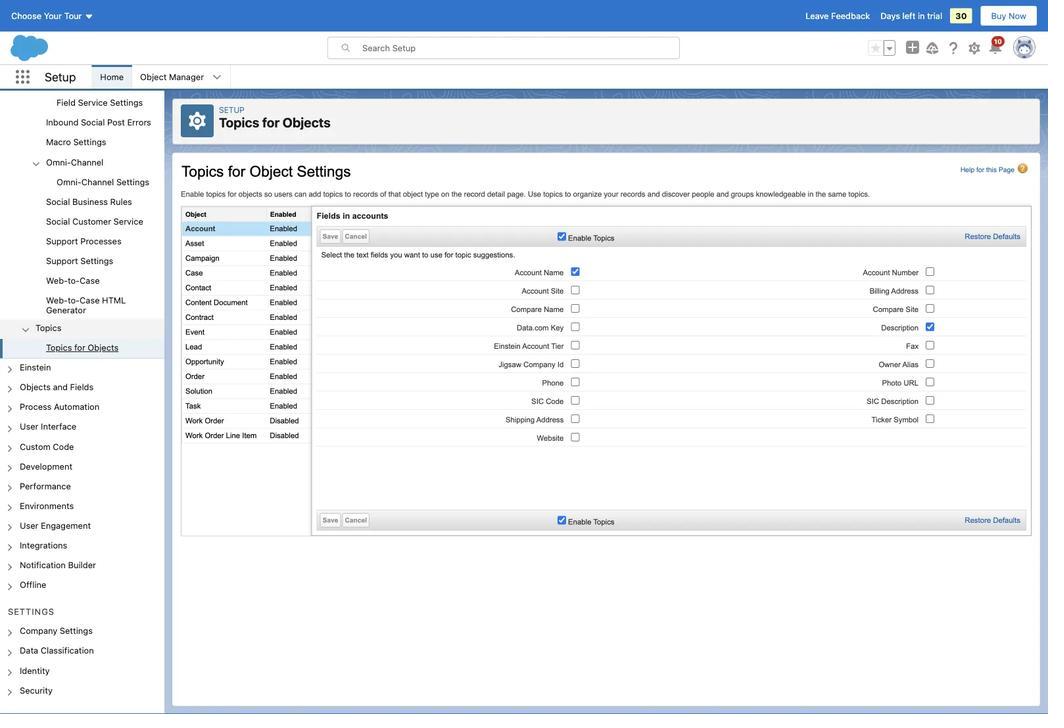 Task type: describe. For each thing, give the bounding box(es) containing it.
Search Setup text field
[[362, 37, 679, 59]]

macro settings
[[46, 137, 106, 147]]

days left in trial
[[881, 11, 942, 21]]

1 horizontal spatial service
[[114, 216, 143, 226]]

manager
[[169, 72, 204, 82]]

channel for omni-channel
[[71, 157, 103, 167]]

setup topics for objects
[[219, 105, 331, 130]]

user interface
[[20, 422, 76, 432]]

omni- for omni-channel
[[46, 157, 71, 167]]

objects inside setup topics for objects
[[283, 115, 331, 130]]

user engagement
[[20, 521, 91, 531]]

to- for web-to-case html generator
[[68, 295, 80, 305]]

objects and fields link
[[20, 382, 94, 394]]

web- for web-to-case
[[46, 276, 68, 286]]

trial
[[927, 11, 942, 21]]

topics for objects
[[46, 343, 119, 353]]

environments
[[20, 501, 74, 511]]

10
[[994, 37, 1002, 45]]

process automation link
[[20, 402, 99, 414]]

case for web-to-case html generator
[[80, 295, 100, 305]]

interface
[[41, 422, 76, 432]]

objects inside tree item
[[88, 343, 119, 353]]

30
[[956, 11, 967, 21]]

for inside tree item
[[74, 343, 85, 353]]

fields
[[70, 382, 94, 392]]

omni-channel tree item
[[0, 153, 164, 193]]

topics inside setup topics for objects
[[219, 115, 259, 130]]

10 button
[[988, 36, 1005, 56]]

support processes
[[46, 236, 121, 246]]

processes
[[80, 236, 121, 246]]

leave feedback
[[806, 11, 870, 21]]

omni-channel settings
[[57, 177, 149, 187]]

buy
[[991, 11, 1006, 21]]

notification builder link
[[20, 560, 96, 572]]

data classification
[[20, 646, 94, 656]]

setup link
[[219, 105, 245, 114]]

topics tree item
[[0, 319, 164, 359]]

environments link
[[20, 501, 74, 513]]

code
[[53, 442, 74, 452]]

topics for objects link
[[46, 343, 119, 355]]

security
[[20, 686, 53, 696]]

html
[[102, 295, 126, 305]]

business
[[72, 197, 108, 206]]

field service settings group
[[0, 46, 164, 113]]

setup for setup topics for objects
[[219, 105, 245, 114]]

support for support settings
[[46, 256, 78, 266]]

days
[[881, 11, 900, 21]]

performance
[[20, 481, 71, 491]]

object
[[140, 72, 167, 82]]

offline
[[20, 580, 46, 590]]

omni-channel link
[[46, 157, 103, 169]]

company settings
[[20, 626, 93, 636]]

0 vertical spatial social
[[81, 117, 105, 127]]

case for web-to-case
[[80, 276, 100, 286]]

user for user interface
[[20, 422, 38, 432]]

web-to-case link
[[46, 276, 100, 288]]

settings inside field service settings link
[[110, 98, 143, 108]]

engagement
[[41, 521, 91, 531]]

process automation
[[20, 402, 99, 412]]

support settings link
[[46, 256, 113, 268]]

einstein link
[[20, 363, 51, 374]]

service inside group
[[78, 98, 108, 108]]

macro settings link
[[46, 137, 106, 149]]

and
[[53, 382, 68, 392]]

tour
[[64, 11, 82, 21]]

field service settings link
[[57, 98, 143, 110]]

security link
[[20, 686, 53, 698]]

setup for setup
[[45, 70, 76, 84]]

data
[[20, 646, 38, 656]]

in
[[918, 11, 925, 21]]

topics for topics for objects
[[46, 343, 72, 353]]

home link
[[92, 65, 132, 89]]

choose your tour button
[[11, 5, 94, 26]]

development link
[[20, 461, 72, 473]]

social business rules link
[[46, 197, 132, 208]]

topics link
[[36, 323, 61, 335]]

web-to-case html generator
[[46, 295, 126, 315]]

company
[[20, 626, 57, 636]]



Task type: vqa. For each thing, say whether or not it's contained in the screenshot.
the bottommost Topics
yes



Task type: locate. For each thing, give the bounding box(es) containing it.
topics for topics link on the left top of page
[[36, 323, 61, 333]]

to- inside web-to-case html generator
[[68, 295, 80, 305]]

0 horizontal spatial for
[[74, 343, 85, 353]]

settings
[[110, 98, 143, 108], [73, 137, 106, 147], [116, 177, 149, 187], [80, 256, 113, 266], [8, 607, 55, 617], [60, 626, 93, 636]]

0 vertical spatial web-
[[46, 276, 68, 286]]

company settings link
[[20, 626, 93, 638]]

web-
[[46, 276, 68, 286], [46, 295, 68, 305]]

objects and fields
[[20, 382, 94, 392]]

1 vertical spatial omni-
[[57, 177, 81, 187]]

rules
[[110, 197, 132, 206]]

0 vertical spatial topics
[[219, 115, 259, 130]]

service
[[78, 98, 108, 108], [114, 216, 143, 226]]

omni- down omni-channel link
[[57, 177, 81, 187]]

settings up rules
[[116, 177, 149, 187]]

custom code
[[20, 442, 74, 452]]

case inside web-to-case html generator
[[80, 295, 100, 305]]

0 vertical spatial omni-
[[46, 157, 71, 167]]

0 vertical spatial to-
[[68, 276, 80, 286]]

channel up business
[[81, 177, 114, 187]]

choose your tour
[[11, 11, 82, 21]]

1 vertical spatial service
[[114, 216, 143, 226]]

0 horizontal spatial objects
[[20, 382, 51, 392]]

group
[[0, 0, 164, 359], [0, 0, 164, 319], [868, 40, 896, 56]]

web-to-case html generator link
[[46, 295, 164, 315]]

0 vertical spatial user
[[20, 422, 38, 432]]

user engagement link
[[20, 521, 91, 533]]

home
[[100, 72, 124, 82]]

social down field service settings link
[[81, 117, 105, 127]]

leave feedback link
[[806, 11, 870, 21]]

topics down generator
[[36, 323, 61, 333]]

2 web- from the top
[[46, 295, 68, 305]]

classification
[[41, 646, 94, 656]]

social customer service link
[[46, 216, 143, 228]]

omni-channel settings link
[[57, 177, 149, 189]]

1 case from the top
[[80, 276, 100, 286]]

0 horizontal spatial service
[[78, 98, 108, 108]]

topics
[[219, 115, 259, 130], [36, 323, 61, 333], [46, 343, 72, 353]]

for
[[262, 115, 280, 130], [74, 343, 85, 353]]

1 support from the top
[[46, 236, 78, 246]]

setup tree tree
[[0, 0, 164, 715]]

feedback
[[831, 11, 870, 21]]

notification builder
[[20, 560, 96, 570]]

support up support settings
[[46, 236, 78, 246]]

support for support processes
[[46, 236, 78, 246]]

performance link
[[20, 481, 71, 493]]

development
[[20, 461, 72, 471]]

offline link
[[20, 580, 46, 592]]

support up web-to-case
[[46, 256, 78, 266]]

1 web- from the top
[[46, 276, 68, 286]]

social left business
[[46, 197, 70, 206]]

user inside "link"
[[20, 521, 38, 531]]

1 horizontal spatial objects
[[88, 343, 119, 353]]

settings up company at the left of the page
[[8, 607, 55, 617]]

user up integrations
[[20, 521, 38, 531]]

channel for omni-channel settings
[[81, 177, 114, 187]]

social customer service
[[46, 216, 143, 226]]

social inside "link"
[[46, 197, 70, 206]]

0 vertical spatial case
[[80, 276, 100, 286]]

service up inbound social post errors
[[78, 98, 108, 108]]

topics down setup link
[[219, 115, 259, 130]]

1 vertical spatial user
[[20, 521, 38, 531]]

inbound
[[46, 117, 78, 127]]

settings inside macro settings link
[[73, 137, 106, 147]]

0 vertical spatial setup
[[45, 70, 76, 84]]

custom
[[20, 442, 50, 452]]

settings inside company settings link
[[60, 626, 93, 636]]

to- down web-to-case link at the top of page
[[68, 295, 80, 305]]

to- for web-to-case
[[68, 276, 80, 286]]

setup inside setup topics for objects
[[219, 105, 245, 114]]

settings inside support settings link
[[80, 256, 113, 266]]

1 vertical spatial objects
[[88, 343, 119, 353]]

1 user from the top
[[20, 422, 38, 432]]

topics for objects tree item
[[0, 339, 164, 359]]

2 user from the top
[[20, 521, 38, 531]]

0 vertical spatial service
[[78, 98, 108, 108]]

for inside setup topics for objects
[[262, 115, 280, 130]]

2 vertical spatial social
[[46, 216, 70, 226]]

2 vertical spatial topics
[[46, 343, 72, 353]]

identity link
[[20, 666, 50, 678]]

object manager link
[[132, 65, 212, 89]]

settings up post at the top left of page
[[110, 98, 143, 108]]

einstein
[[20, 363, 51, 372]]

leave
[[806, 11, 829, 21]]

1 vertical spatial support
[[46, 256, 78, 266]]

1 vertical spatial channel
[[81, 177, 114, 187]]

inbound social post errors
[[46, 117, 151, 127]]

process
[[20, 402, 52, 412]]

social
[[81, 117, 105, 127], [46, 197, 70, 206], [46, 216, 70, 226]]

settings down inbound social post errors link
[[73, 137, 106, 147]]

2 to- from the top
[[68, 295, 80, 305]]

settings up classification
[[60, 626, 93, 636]]

support settings
[[46, 256, 113, 266]]

now
[[1009, 11, 1026, 21]]

1 vertical spatial social
[[46, 197, 70, 206]]

choose
[[11, 11, 41, 21]]

buy now button
[[980, 5, 1038, 26]]

web- down support settings link
[[46, 276, 68, 286]]

0 vertical spatial for
[[262, 115, 280, 130]]

settings inside the omni-channel settings link
[[116, 177, 149, 187]]

social for customer
[[46, 216, 70, 226]]

omni- for omni-channel settings
[[57, 177, 81, 187]]

integrations link
[[20, 541, 67, 552]]

omni-channel
[[46, 157, 103, 167]]

2 vertical spatial objects
[[20, 382, 51, 392]]

1 vertical spatial topics
[[36, 323, 61, 333]]

social for business
[[46, 197, 70, 206]]

support processes link
[[46, 236, 121, 248]]

field service settings
[[57, 98, 143, 108]]

0 horizontal spatial setup
[[45, 70, 76, 84]]

errors
[[127, 117, 151, 127]]

1 horizontal spatial setup
[[219, 105, 245, 114]]

web-to-case
[[46, 276, 100, 286]]

data classification link
[[20, 646, 94, 658]]

1 vertical spatial web-
[[46, 295, 68, 305]]

web- inside web-to-case link
[[46, 276, 68, 286]]

1 vertical spatial setup
[[219, 105, 245, 114]]

post
[[107, 117, 125, 127]]

social business rules
[[46, 197, 132, 206]]

macro
[[46, 137, 71, 147]]

case inside web-to-case link
[[80, 276, 100, 286]]

customer
[[72, 216, 111, 226]]

your
[[44, 11, 62, 21]]

automation
[[54, 402, 99, 412]]

topics down topics link on the left top of page
[[46, 343, 72, 353]]

omni- down macro on the left of the page
[[46, 157, 71, 167]]

web- down web-to-case link at the top of page
[[46, 295, 68, 305]]

0 vertical spatial support
[[46, 236, 78, 246]]

1 horizontal spatial for
[[262, 115, 280, 130]]

0 vertical spatial objects
[[283, 115, 331, 130]]

to-
[[68, 276, 80, 286], [68, 295, 80, 305]]

to- down support settings link
[[68, 276, 80, 286]]

channel down macro settings link
[[71, 157, 103, 167]]

object manager
[[140, 72, 204, 82]]

0 vertical spatial channel
[[71, 157, 103, 167]]

social up support processes
[[46, 216, 70, 226]]

web- inside web-to-case html generator
[[46, 295, 68, 305]]

user interface link
[[20, 422, 76, 434]]

2 case from the top
[[80, 295, 100, 305]]

support
[[46, 236, 78, 246], [46, 256, 78, 266]]

service down rules
[[114, 216, 143, 226]]

inbound social post errors link
[[46, 117, 151, 129]]

integrations
[[20, 541, 67, 550]]

user for user engagement
[[20, 521, 38, 531]]

field service mobile app builder image
[[0, 66, 164, 94]]

1 vertical spatial case
[[80, 295, 100, 305]]

2 horizontal spatial objects
[[283, 115, 331, 130]]

identity
[[20, 666, 50, 676]]

field
[[57, 98, 76, 108]]

omni-
[[46, 157, 71, 167], [57, 177, 81, 187]]

custom code link
[[20, 442, 74, 454]]

1 vertical spatial to-
[[68, 295, 80, 305]]

objects
[[283, 115, 331, 130], [88, 343, 119, 353], [20, 382, 51, 392]]

1 to- from the top
[[68, 276, 80, 286]]

case down support settings link
[[80, 276, 100, 286]]

generator
[[46, 305, 86, 315]]

case
[[80, 276, 100, 286], [80, 295, 100, 305]]

left
[[902, 11, 916, 21]]

channel
[[71, 157, 103, 167], [81, 177, 114, 187]]

notification
[[20, 560, 66, 570]]

user up custom
[[20, 422, 38, 432]]

case left the html
[[80, 295, 100, 305]]

2 support from the top
[[46, 256, 78, 266]]

builder
[[68, 560, 96, 570]]

settings down the processes
[[80, 256, 113, 266]]

setup
[[45, 70, 76, 84], [219, 105, 245, 114]]

web- for web-to-case html generator
[[46, 295, 68, 305]]

1 vertical spatial for
[[74, 343, 85, 353]]



